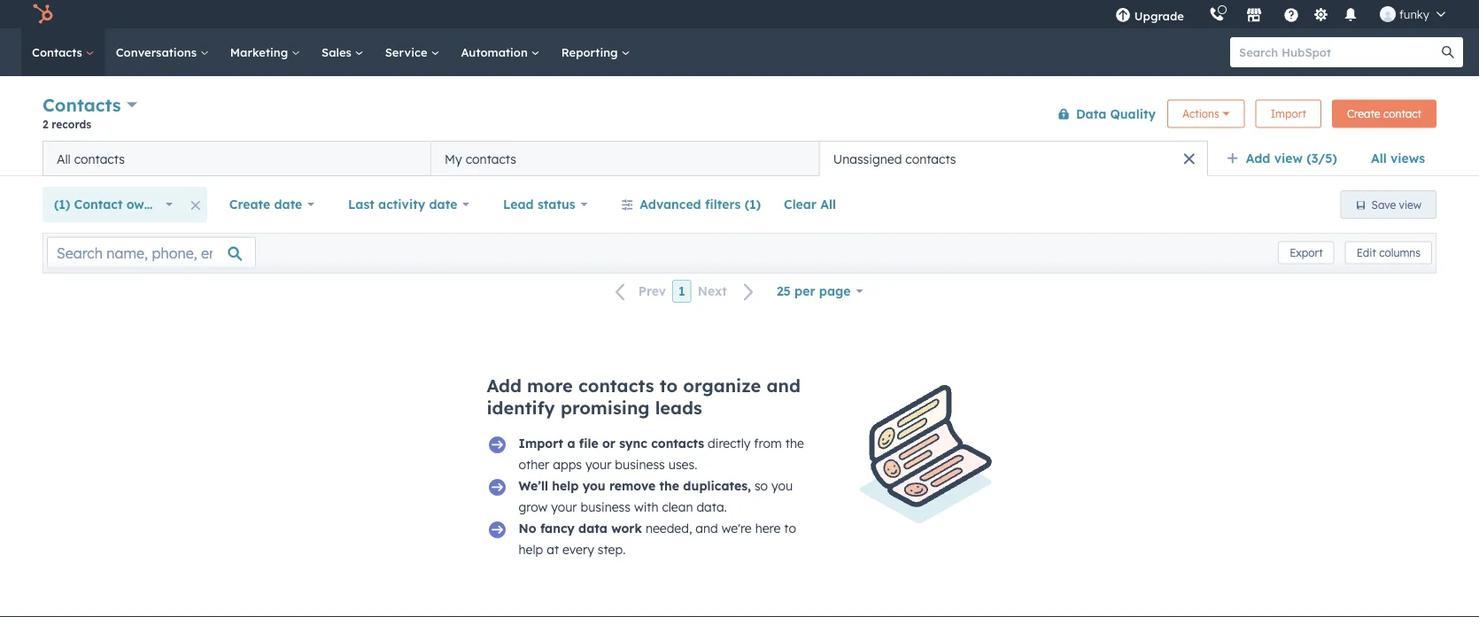 Task type: describe. For each thing, give the bounding box(es) containing it.
per
[[795, 283, 815, 299]]

actions button
[[1168, 100, 1245, 128]]

1
[[679, 283, 685, 299]]

create for create contact
[[1347, 107, 1381, 120]]

next
[[698, 284, 727, 299]]

every
[[562, 542, 594, 558]]

leads
[[655, 397, 702, 419]]

prev button
[[605, 280, 672, 303]]

1 horizontal spatial help
[[552, 478, 579, 494]]

help button
[[1276, 0, 1306, 28]]

so
[[755, 478, 768, 494]]

export
[[1290, 246, 1323, 260]]

data quality
[[1076, 106, 1156, 121]]

service link
[[374, 28, 450, 76]]

edit
[[1357, 246, 1376, 260]]

clean
[[662, 500, 693, 515]]

1 date from the left
[[274, 197, 302, 212]]

to inside add more contacts to organize and identify promising leads
[[660, 375, 678, 397]]

contacts button
[[43, 92, 137, 118]]

unassigned
[[833, 151, 902, 167]]

other
[[519, 457, 550, 473]]

step.
[[598, 542, 626, 558]]

settings image
[[1313, 8, 1329, 23]]

calling icon image
[[1209, 7, 1225, 23]]

data.
[[697, 500, 727, 515]]

your inside directly from the other apps your business uses.
[[586, 457, 612, 473]]

or
[[602, 436, 616, 451]]

menu containing funky
[[1103, 0, 1458, 28]]

organize
[[683, 375, 761, 397]]

and inside the needed, and we're here to help at every step.
[[696, 521, 718, 536]]

25 per page button
[[765, 274, 875, 309]]

conversations link
[[105, 28, 220, 76]]

Search HubSpot search field
[[1230, 37, 1447, 67]]

we'll
[[519, 478, 548, 494]]

the inside directly from the other apps your business uses.
[[785, 436, 804, 451]]

contacts for all contacts
[[74, 151, 125, 167]]

create contact
[[1347, 107, 1422, 120]]

add more contacts to organize and identify promising leads
[[487, 375, 801, 419]]

all contacts button
[[43, 141, 431, 176]]

25 per page
[[777, 283, 851, 299]]

at
[[547, 542, 559, 558]]

edit columns
[[1357, 246, 1421, 260]]

edit columns button
[[1345, 241, 1432, 264]]

2 date from the left
[[429, 197, 457, 212]]

export button
[[1278, 241, 1335, 264]]

from
[[754, 436, 782, 451]]

1 you from the left
[[583, 478, 606, 494]]

no
[[519, 521, 536, 536]]

with
[[634, 500, 659, 515]]

unassigned contacts
[[833, 151, 956, 167]]

filters
[[705, 197, 741, 212]]

all contacts
[[57, 151, 125, 167]]

view for add
[[1274, 151, 1303, 166]]

view for save
[[1399, 198, 1422, 211]]

import for import
[[1271, 107, 1306, 120]]

fancy
[[540, 521, 575, 536]]

grow
[[519, 500, 548, 515]]

create for create date
[[229, 197, 270, 212]]

contacts link
[[21, 28, 105, 76]]

data quality button
[[1046, 96, 1157, 132]]

marketing
[[230, 45, 291, 59]]

funky
[[1399, 7, 1430, 21]]

marketing link
[[220, 28, 311, 76]]

automation link
[[450, 28, 551, 76]]

contact
[[74, 197, 123, 212]]

search image
[[1442, 46, 1454, 58]]

clear
[[784, 197, 817, 212]]

notifications button
[[1336, 0, 1366, 28]]

status
[[538, 197, 575, 212]]

directly from the other apps your business uses.
[[519, 436, 804, 473]]

all views link
[[1360, 141, 1437, 176]]

hubspot link
[[21, 4, 66, 25]]

1 button
[[672, 280, 692, 303]]

file
[[579, 436, 599, 451]]

advanced
[[640, 197, 701, 212]]

1 vertical spatial the
[[660, 478, 679, 494]]

actions
[[1183, 107, 1220, 120]]

more
[[527, 375, 573, 397]]

contacts up uses.
[[651, 436, 704, 451]]

all views
[[1371, 151, 1425, 166]]

2
[[43, 117, 48, 131]]

add view (3/5) button
[[1215, 141, 1360, 176]]

add for add more contacts to organize and identify promising leads
[[487, 375, 522, 397]]

upgrade
[[1135, 8, 1184, 23]]

next button
[[692, 280, 765, 303]]

0 vertical spatial contacts
[[32, 45, 86, 59]]

reporting link
[[551, 28, 641, 76]]

business inside directly from the other apps your business uses.
[[615, 457, 665, 473]]

views
[[1391, 151, 1425, 166]]

upgrade image
[[1115, 8, 1131, 24]]

conversations
[[116, 45, 200, 59]]

last activity date
[[348, 197, 457, 212]]

marketplaces image
[[1246, 8, 1262, 24]]



Task type: vqa. For each thing, say whether or not it's contained in the screenshot.


Task type: locate. For each thing, give the bounding box(es) containing it.
uses.
[[669, 457, 697, 473]]

contacts up records at left
[[43, 94, 121, 116]]

you left "remove"
[[583, 478, 606, 494]]

0 vertical spatial to
[[660, 375, 678, 397]]

the
[[785, 436, 804, 451], [660, 478, 679, 494]]

your
[[586, 457, 612, 473], [551, 500, 577, 515]]

0 horizontal spatial and
[[696, 521, 718, 536]]

0 vertical spatial create
[[1347, 107, 1381, 120]]

remove
[[609, 478, 656, 494]]

quality
[[1110, 106, 1156, 121]]

create inside popup button
[[229, 197, 270, 212]]

contacts inside popup button
[[43, 94, 121, 116]]

to inside the needed, and we're here to help at every step.
[[784, 521, 796, 536]]

create contact button
[[1332, 100, 1437, 128]]

owner
[[126, 197, 165, 212]]

automation
[[461, 45, 531, 59]]

1 vertical spatial your
[[551, 500, 577, 515]]

business inside so you grow your business with clean data.
[[581, 500, 631, 515]]

(1) left contact
[[54, 197, 70, 212]]

1 vertical spatial view
[[1399, 198, 1422, 211]]

contacts down hubspot link
[[32, 45, 86, 59]]

0 horizontal spatial your
[[551, 500, 577, 515]]

records
[[52, 117, 91, 131]]

add for add view (3/5)
[[1246, 151, 1271, 166]]

hubspot image
[[32, 4, 53, 25]]

add view (3/5)
[[1246, 151, 1338, 166]]

your inside so you grow your business with clean data.
[[551, 500, 577, 515]]

0 vertical spatial your
[[586, 457, 612, 473]]

last
[[348, 197, 374, 212]]

a
[[567, 436, 575, 451]]

contact
[[1384, 107, 1422, 120]]

your up fancy
[[551, 500, 577, 515]]

1 vertical spatial help
[[519, 542, 543, 558]]

the right 'from'
[[785, 436, 804, 451]]

search button
[[1433, 37, 1463, 67]]

help down apps
[[552, 478, 579, 494]]

contacts
[[74, 151, 125, 167], [466, 151, 516, 167], [906, 151, 956, 167], [578, 375, 654, 397], [651, 436, 704, 451]]

1 horizontal spatial and
[[767, 375, 801, 397]]

lead
[[503, 197, 534, 212]]

(1) contact owner
[[54, 197, 165, 212]]

add inside "popup button"
[[1246, 151, 1271, 166]]

work
[[611, 521, 642, 536]]

create
[[1347, 107, 1381, 120], [229, 197, 270, 212]]

create down all contacts button
[[229, 197, 270, 212]]

1 horizontal spatial you
[[772, 478, 793, 494]]

all right clear
[[820, 197, 836, 212]]

0 vertical spatial and
[[767, 375, 801, 397]]

0 horizontal spatial add
[[487, 375, 522, 397]]

contacts for unassigned contacts
[[906, 151, 956, 167]]

and inside add more contacts to organize and identify promising leads
[[767, 375, 801, 397]]

import for import a file or sync contacts
[[519, 436, 563, 451]]

1 vertical spatial and
[[696, 521, 718, 536]]

0 vertical spatial the
[[785, 436, 804, 451]]

date down all contacts button
[[274, 197, 302, 212]]

1 horizontal spatial date
[[429, 197, 457, 212]]

1 horizontal spatial add
[[1246, 151, 1271, 166]]

your down file
[[586, 457, 612, 473]]

all for all contacts
[[57, 151, 71, 167]]

help image
[[1283, 8, 1299, 24]]

1 horizontal spatial (1)
[[745, 197, 761, 212]]

add down import button in the top of the page
[[1246, 151, 1271, 166]]

directly
[[708, 436, 751, 451]]

0 horizontal spatial to
[[660, 375, 678, 397]]

(1)
[[54, 197, 70, 212], [745, 197, 761, 212]]

0 horizontal spatial all
[[57, 151, 71, 167]]

(1) right filters
[[745, 197, 761, 212]]

1 horizontal spatial your
[[586, 457, 612, 473]]

advanced filters (1)
[[640, 197, 761, 212]]

import inside button
[[1271, 107, 1306, 120]]

we'll help you remove the duplicates,
[[519, 478, 751, 494]]

you inside so you grow your business with clean data.
[[772, 478, 793, 494]]

columns
[[1379, 246, 1421, 260]]

0 horizontal spatial help
[[519, 542, 543, 558]]

contacts up import a file or sync contacts
[[578, 375, 654, 397]]

1 horizontal spatial the
[[785, 436, 804, 451]]

create left contact
[[1347, 107, 1381, 120]]

save view button
[[1341, 190, 1437, 219]]

contacts right unassigned
[[906, 151, 956, 167]]

0 horizontal spatial date
[[274, 197, 302, 212]]

contacts down records at left
[[74, 151, 125, 167]]

promising
[[561, 397, 650, 419]]

add left more
[[487, 375, 522, 397]]

0 vertical spatial import
[[1271, 107, 1306, 120]]

sales
[[322, 45, 355, 59]]

lead status button
[[492, 187, 599, 222]]

and up 'from'
[[767, 375, 801, 397]]

all down 2 records at the left of the page
[[57, 151, 71, 167]]

my contacts button
[[431, 141, 820, 176]]

1 vertical spatial create
[[229, 197, 270, 212]]

settings link
[[1310, 5, 1332, 23]]

date right activity
[[429, 197, 457, 212]]

all for all views
[[1371, 151, 1387, 166]]

1 horizontal spatial all
[[820, 197, 836, 212]]

import up add view (3/5)
[[1271, 107, 1306, 120]]

0 horizontal spatial import
[[519, 436, 563, 451]]

you
[[583, 478, 606, 494], [772, 478, 793, 494]]

0 vertical spatial help
[[552, 478, 579, 494]]

1 vertical spatial to
[[784, 521, 796, 536]]

sales link
[[311, 28, 374, 76]]

business up we'll help you remove the duplicates, on the bottom of page
[[615, 457, 665, 473]]

0 horizontal spatial the
[[660, 478, 679, 494]]

view inside "popup button"
[[1274, 151, 1303, 166]]

duplicates,
[[683, 478, 751, 494]]

1 vertical spatial import
[[519, 436, 563, 451]]

notifications image
[[1343, 8, 1359, 24]]

all
[[1371, 151, 1387, 166], [57, 151, 71, 167], [820, 197, 836, 212]]

0 horizontal spatial you
[[583, 478, 606, 494]]

contacts for my contacts
[[466, 151, 516, 167]]

contacts banner
[[43, 91, 1437, 141]]

1 vertical spatial contacts
[[43, 94, 121, 116]]

0 vertical spatial add
[[1246, 151, 1271, 166]]

(1) inside advanced filters (1) button
[[745, 197, 761, 212]]

create date
[[229, 197, 302, 212]]

0 horizontal spatial view
[[1274, 151, 1303, 166]]

2 horizontal spatial all
[[1371, 151, 1387, 166]]

page
[[819, 283, 851, 299]]

business up the data
[[581, 500, 631, 515]]

you right so
[[772, 478, 793, 494]]

1 horizontal spatial create
[[1347, 107, 1381, 120]]

no fancy data work
[[519, 521, 642, 536]]

service
[[385, 45, 431, 59]]

clear all button
[[772, 187, 848, 222]]

contacts inside add more contacts to organize and identify promising leads
[[578, 375, 654, 397]]

here
[[755, 521, 781, 536]]

add inside add more contacts to organize and identify promising leads
[[487, 375, 522, 397]]

1 horizontal spatial view
[[1399, 198, 1422, 211]]

clear all
[[784, 197, 836, 212]]

lead status
[[503, 197, 575, 212]]

1 horizontal spatial to
[[784, 521, 796, 536]]

my
[[445, 151, 462, 167]]

prev
[[638, 284, 666, 299]]

create date button
[[218, 187, 326, 222]]

view left (3/5)
[[1274, 151, 1303, 166]]

help inside the needed, and we're here to help at every step.
[[519, 542, 543, 558]]

contacts right my
[[466, 151, 516, 167]]

and down data.
[[696, 521, 718, 536]]

data
[[1076, 106, 1107, 121]]

Search name, phone, email addresses, or company search field
[[47, 237, 256, 269]]

0 horizontal spatial (1)
[[54, 197, 70, 212]]

1 (1) from the left
[[54, 197, 70, 212]]

2 (1) from the left
[[745, 197, 761, 212]]

calling icon button
[[1202, 2, 1232, 26]]

0 horizontal spatial create
[[229, 197, 270, 212]]

(1) inside (1) contact owner "popup button"
[[54, 197, 70, 212]]

import
[[1271, 107, 1306, 120], [519, 436, 563, 451]]

view right save
[[1399, 198, 1422, 211]]

0 vertical spatial business
[[615, 457, 665, 473]]

25
[[777, 283, 791, 299]]

1 vertical spatial business
[[581, 500, 631, 515]]

advanced filters (1) button
[[610, 187, 772, 222]]

help
[[552, 478, 579, 494], [519, 542, 543, 558]]

import up other
[[519, 436, 563, 451]]

help down no
[[519, 542, 543, 558]]

create inside button
[[1347, 107, 1381, 120]]

my contacts
[[445, 151, 516, 167]]

view inside button
[[1399, 198, 1422, 211]]

sync
[[619, 436, 647, 451]]

data
[[579, 521, 608, 536]]

1 vertical spatial add
[[487, 375, 522, 397]]

save
[[1372, 198, 1396, 211]]

2 you from the left
[[772, 478, 793, 494]]

(1) contact owner button
[[43, 187, 184, 222]]

2 records
[[43, 117, 91, 131]]

to left organize
[[660, 375, 678, 397]]

1 horizontal spatial import
[[1271, 107, 1306, 120]]

pagination navigation
[[605, 280, 765, 303]]

all left views
[[1371, 151, 1387, 166]]

(3/5)
[[1307, 151, 1338, 166]]

import a file or sync contacts
[[519, 436, 704, 451]]

funky town image
[[1380, 6, 1396, 22]]

unassigned contacts button
[[820, 141, 1208, 176]]

0 vertical spatial view
[[1274, 151, 1303, 166]]

apps
[[553, 457, 582, 473]]

the up clean
[[660, 478, 679, 494]]

menu
[[1103, 0, 1458, 28]]

to right the "here"
[[784, 521, 796, 536]]

we're
[[722, 521, 752, 536]]



